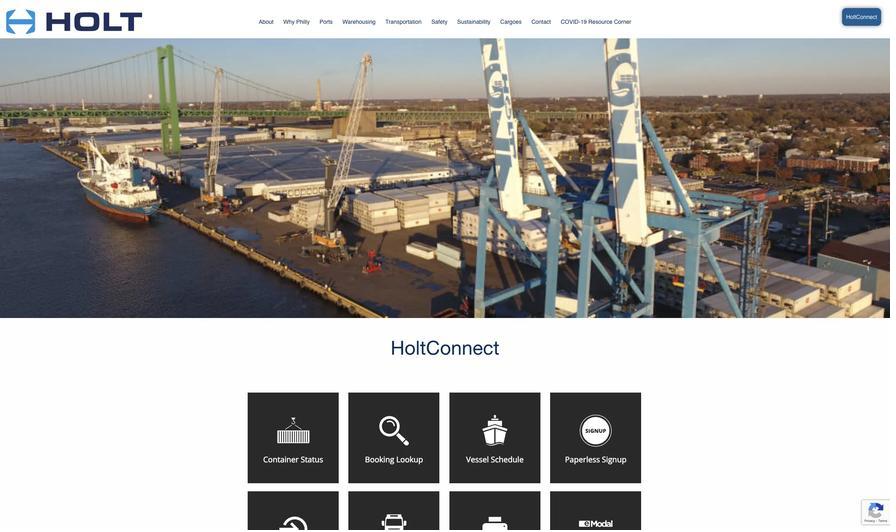 Task type: locate. For each thing, give the bounding box(es) containing it.
transportation
[[386, 19, 422, 25]]

contact link
[[532, 15, 551, 31]]

holtconnect
[[847, 14, 878, 20], [391, 336, 500, 359]]

paperless signup link
[[547, 393, 646, 486]]

resource
[[589, 19, 613, 25]]

1 horizontal spatial holtconnect
[[847, 14, 878, 20]]

cargoes link
[[501, 15, 522, 31]]

ports link
[[320, 15, 333, 31]]

why philly link
[[284, 15, 310, 31]]

transportation link
[[386, 15, 422, 31]]

holtconnect link
[[751, 4, 882, 32]]

19
[[581, 19, 587, 25]]

holtconnect main content
[[0, 0, 891, 530]]

paperless
[[566, 454, 600, 465]]

1 vertical spatial holtconnect
[[391, 336, 500, 359]]

why
[[284, 19, 295, 25]]

lookup
[[397, 454, 423, 465]]

status
[[301, 454, 323, 465]]

0 vertical spatial holtconnect
[[847, 14, 878, 20]]

safety
[[432, 19, 448, 25]]

about link
[[259, 15, 274, 31]]

warehousing link
[[343, 15, 376, 31]]

schedule
[[491, 454, 524, 465]]

0 horizontal spatial holtconnect
[[391, 336, 500, 359]]

warehousing
[[343, 19, 376, 25]]

about
[[259, 19, 274, 25]]

signup
[[602, 454, 627, 465]]

sustainability link
[[458, 15, 491, 31]]

container status link
[[244, 393, 345, 486]]

ports
[[320, 19, 333, 25]]

booking lookup
[[365, 454, 423, 465]]



Task type: vqa. For each thing, say whether or not it's contained in the screenshot.
the Facilities
no



Task type: describe. For each thing, give the bounding box(es) containing it.
vessel schedule link
[[446, 393, 547, 486]]

booking
[[365, 454, 395, 465]]

vessel
[[467, 454, 489, 465]]

covid-
[[561, 19, 581, 25]]

container
[[263, 454, 299, 465]]

safety link
[[432, 15, 448, 31]]

holtconnect inside button
[[847, 14, 878, 20]]

why philly
[[284, 19, 310, 25]]

covid-19 resource corner
[[561, 19, 632, 25]]

sustainability
[[458, 19, 491, 25]]

booking lookup link
[[345, 393, 446, 486]]

philly
[[296, 19, 310, 25]]

vessel schedule
[[467, 454, 524, 465]]

cargoes
[[501, 19, 522, 25]]

corner
[[615, 19, 632, 25]]

holt logistics image
[[6, 0, 142, 38]]

holtconnect inside main content
[[391, 336, 500, 359]]

paperless signup
[[566, 454, 627, 465]]

container status
[[263, 454, 323, 465]]

holtconnect button
[[843, 8, 882, 26]]

covid-19 resource corner link
[[561, 9, 632, 31]]

contact
[[532, 19, 551, 25]]



